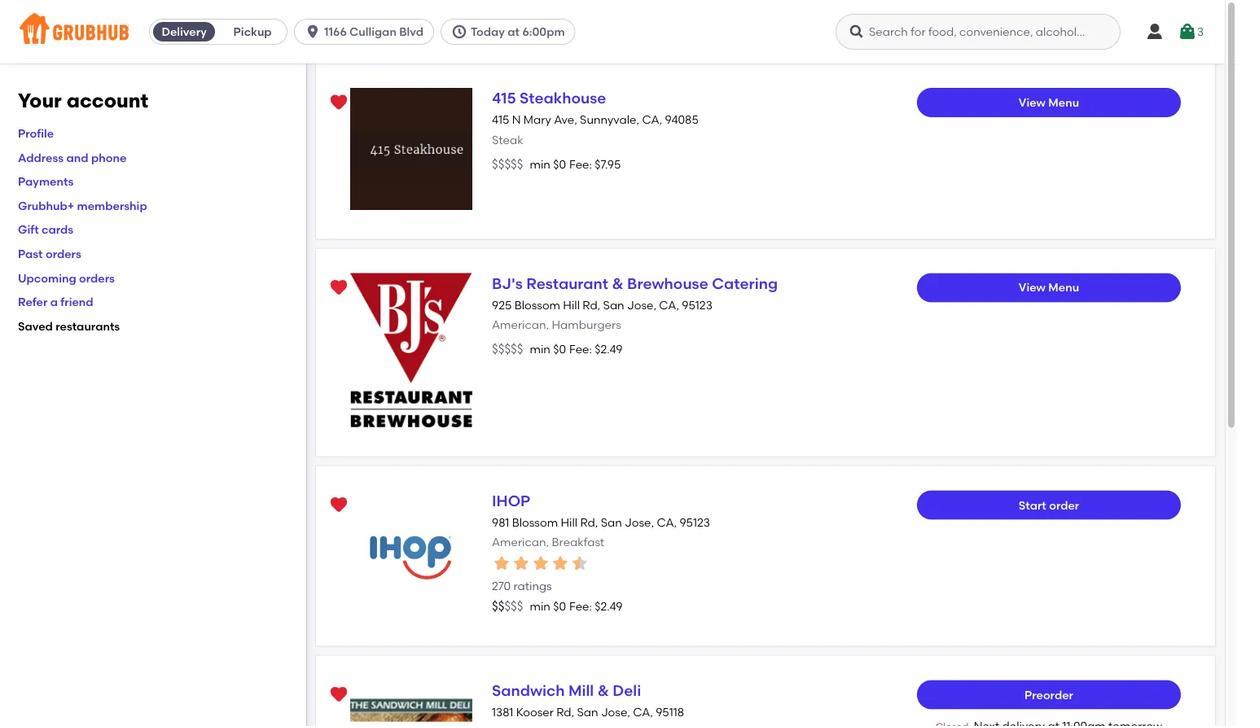 Task type: describe. For each thing, give the bounding box(es) containing it.
svg image inside today at 6:00pm button
[[451, 24, 468, 40]]

n
[[512, 113, 521, 127]]

Search for food, convenience, alcohol... search field
[[836, 14, 1121, 50]]

$$
[[492, 599, 505, 614]]

& for mill
[[598, 682, 609, 700]]

1381
[[492, 706, 513, 719]]

ca, inside 'bj's restaurant & brewhouse catering 925 blossom hill rd, san jose, ca, 95123 american, hamburgers'
[[659, 298, 679, 312]]

san inside ihop 981 blossom hill rd, san jose, ca, 95123 american, breakfast
[[601, 516, 622, 530]]

981
[[492, 516, 509, 530]]

svg image for 3
[[1178, 22, 1197, 42]]

delivery
[[162, 25, 207, 39]]

saved restaurants
[[18, 319, 120, 333]]

95123 inside 'bj's restaurant & brewhouse catering 925 blossom hill rd, san jose, ca, 95123 american, hamburgers'
[[682, 298, 713, 312]]

ihop logo image
[[350, 491, 472, 613]]

account
[[67, 89, 148, 112]]

at
[[508, 25, 520, 39]]

today
[[471, 25, 505, 39]]

view menu for 415 steakhouse
[[1019, 96, 1079, 109]]

view menu button for 415 steakhouse
[[917, 88, 1181, 117]]

95123 inside ihop 981 blossom hill rd, san jose, ca, 95123 american, breakfast
[[680, 516, 710, 530]]

today at 6:00pm button
[[441, 19, 582, 45]]

payments
[[18, 175, 74, 189]]

steakhouse
[[520, 89, 606, 107]]

95118
[[656, 706, 684, 719]]

grubhub+ membership
[[18, 199, 147, 213]]

94085
[[665, 113, 699, 127]]

hill inside 'bj's restaurant & brewhouse catering 925 blossom hill rd, san jose, ca, 95123 american, hamburgers'
[[563, 298, 580, 312]]

san inside 'bj's restaurant & brewhouse catering 925 blossom hill rd, san jose, ca, 95123 american, hamburgers'
[[603, 298, 624, 312]]

bj's restaurant & brewhouse catering logo image
[[350, 273, 472, 428]]

address
[[18, 151, 64, 164]]

270
[[492, 579, 511, 593]]

sandwich mill & deli logo image
[[350, 681, 472, 727]]

3 fee: from the top
[[569, 599, 592, 613]]

min $0 fee: $2.49
[[530, 599, 623, 613]]

1166 culligan blvd button
[[294, 19, 441, 45]]

saved restaurant button for bj's restaurant & brewhouse catering
[[324, 273, 354, 302]]

breakfast
[[552, 536, 605, 549]]

415 steakhouse link
[[492, 89, 606, 107]]

hill inside ihop 981 blossom hill rd, san jose, ca, 95123 american, breakfast
[[561, 516, 578, 530]]

refer
[[18, 295, 48, 309]]

and
[[66, 151, 88, 164]]

american, inside 'bj's restaurant & brewhouse catering 925 blossom hill rd, san jose, ca, 95123 american, hamburgers'
[[492, 318, 549, 332]]

rd, inside sandwich mill & deli 1381 kooser rd, san jose, ca, 95118
[[557, 706, 574, 719]]

bj's restaurant & brewhouse catering link
[[492, 274, 778, 292]]

catering
[[712, 274, 778, 292]]

$0 for restaurant
[[553, 342, 566, 356]]

today at 6:00pm
[[471, 25, 565, 39]]

sandwich
[[492, 682, 565, 700]]

mill
[[569, 682, 594, 700]]

3 $$$$$ from the top
[[492, 599, 523, 614]]

6:00pm
[[522, 25, 565, 39]]

saved restaurant image for sandwich mill & deli
[[329, 685, 349, 705]]

refer a friend link
[[18, 295, 93, 309]]

ihop link
[[492, 492, 530, 510]]

blossom inside 'bj's restaurant & brewhouse catering 925 blossom hill rd, san jose, ca, 95123 american, hamburgers'
[[515, 298, 560, 312]]

friend
[[61, 295, 93, 309]]

past orders
[[18, 247, 81, 261]]

profile link
[[18, 126, 54, 140]]

grubhub+
[[18, 199, 74, 213]]

& for restaurant
[[612, 274, 624, 292]]

2 svg image from the left
[[849, 24, 865, 40]]

fee: for steakhouse
[[569, 157, 592, 171]]

ihop
[[492, 492, 530, 510]]

address and phone
[[18, 151, 127, 164]]

orders for past orders
[[46, 247, 81, 261]]

saved restaurant button for 415 steakhouse
[[324, 88, 354, 117]]

grubhub+ membership link
[[18, 199, 147, 213]]

restaurant
[[526, 274, 608, 292]]

saved restaurant button for sandwich mill & deli
[[324, 681, 354, 710]]

min for restaurant
[[530, 342, 551, 356]]

san inside sandwich mill & deli 1381 kooser rd, san jose, ca, 95118
[[577, 706, 598, 719]]

upcoming orders link
[[18, 271, 115, 285]]

a
[[50, 295, 58, 309]]

$$$$$ min $0 fee: $2.49
[[492, 342, 623, 356]]

sandwich mill & deli link
[[492, 682, 641, 700]]

saved restaurant image for ihop
[[329, 496, 349, 515]]

$$$$$ for bj's
[[492, 342, 523, 356]]

pickup
[[233, 25, 272, 39]]



Task type: vqa. For each thing, say whether or not it's contained in the screenshot.
Cheez-It Cheddar Jack 7oz Image at the right top of page
no



Task type: locate. For each thing, give the bounding box(es) containing it.
brewhouse
[[627, 274, 708, 292]]

1 vertical spatial min
[[530, 342, 551, 356]]

1 vertical spatial rd,
[[580, 516, 598, 530]]

star icon image
[[492, 554, 512, 574], [512, 554, 531, 574], [531, 554, 551, 574], [551, 554, 570, 574], [570, 554, 590, 574], [570, 554, 590, 574]]

american, down 981
[[492, 536, 549, 549]]

ratings
[[514, 579, 552, 593]]

$0 inside $$$$$ min $0 fee: $2.49
[[553, 342, 566, 356]]

$0 inside $$$$$ min $0 fee: $7.95
[[553, 157, 566, 171]]

0 vertical spatial jose,
[[627, 298, 657, 312]]

1 vertical spatial jose,
[[625, 516, 654, 530]]

1 vertical spatial $2.49
[[595, 599, 623, 613]]

culligan
[[350, 25, 397, 39]]

1 vertical spatial saved restaurant image
[[329, 496, 349, 515]]

1 vertical spatial orders
[[79, 271, 115, 285]]

gift cards link
[[18, 223, 73, 237]]

2 $0 from the top
[[553, 342, 566, 356]]

upcoming orders
[[18, 271, 115, 285]]

mary
[[524, 113, 551, 127]]

blossom down ihop link
[[512, 516, 558, 530]]

415 up n
[[492, 89, 516, 107]]

your
[[18, 89, 62, 112]]

1 min from the top
[[530, 157, 551, 171]]

0 vertical spatial view menu button
[[917, 88, 1181, 117]]

jose, inside sandwich mill & deli 1381 kooser rd, san jose, ca, 95118
[[601, 706, 630, 719]]

2 vertical spatial san
[[577, 706, 598, 719]]

fee: inside $$$$$ min $0 fee: $2.49
[[569, 342, 592, 356]]

orders
[[46, 247, 81, 261], [79, 271, 115, 285]]

saved restaurant image
[[329, 93, 349, 112], [329, 496, 349, 515]]

1 view menu button from the top
[[917, 88, 1181, 117]]

delivery button
[[150, 19, 218, 45]]

0 vertical spatial fee:
[[569, 157, 592, 171]]

1 horizontal spatial svg image
[[849, 24, 865, 40]]

ave,
[[554, 113, 577, 127]]

$7.95
[[595, 157, 621, 171]]

0 vertical spatial $0
[[553, 157, 566, 171]]

rd, down sandwich mill & deli link
[[557, 706, 574, 719]]

270 ratings
[[492, 579, 552, 593]]

& left brewhouse
[[612, 274, 624, 292]]

$0 right $$
[[553, 599, 566, 613]]

gift
[[18, 223, 39, 237]]

saved restaurant button for ihop
[[324, 491, 354, 520]]

svg image for 1166 culligan blvd
[[305, 24, 321, 40]]

3 min from the top
[[530, 599, 551, 613]]

rd, inside 'bj's restaurant & brewhouse catering 925 blossom hill rd, san jose, ca, 95123 american, hamburgers'
[[583, 298, 600, 312]]

gift cards
[[18, 223, 73, 237]]

2 american, from the top
[[492, 536, 549, 549]]

1 $2.49 from the top
[[595, 342, 623, 356]]

$0 for steakhouse
[[553, 157, 566, 171]]

jose, inside ihop 981 blossom hill rd, san jose, ca, 95123 american, breakfast
[[625, 516, 654, 530]]

min down mary
[[530, 157, 551, 171]]

1 saved restaurant image from the top
[[329, 93, 349, 112]]

san down mill
[[577, 706, 598, 719]]

2 vertical spatial $0
[[553, 599, 566, 613]]

2 view menu button from the top
[[917, 273, 1181, 302]]

0 vertical spatial rd,
[[583, 298, 600, 312]]

1 vertical spatial hill
[[561, 516, 578, 530]]

saved restaurants link
[[18, 319, 120, 333]]

2 vertical spatial $$$$$
[[492, 599, 523, 614]]

2 $$$$$ from the top
[[492, 342, 523, 356]]

1 $0 from the top
[[553, 157, 566, 171]]

your account
[[18, 89, 148, 112]]

2 saved restaurant image from the top
[[329, 496, 349, 515]]

2 vertical spatial fee:
[[569, 599, 592, 613]]

bj's
[[492, 274, 523, 292]]

1 svg image from the left
[[451, 24, 468, 40]]

ca, inside 415 steakhouse 415 n mary ave, sunnyvale, ca, 94085 steak
[[642, 113, 662, 127]]

$0 down ave,
[[553, 157, 566, 171]]

view menu button for bj's restaurant & brewhouse catering
[[917, 273, 1181, 302]]

1 vertical spatial $$$$$
[[492, 342, 523, 356]]

refer a friend
[[18, 295, 93, 309]]

1 vertical spatial view
[[1019, 281, 1046, 295]]

1 vertical spatial 95123
[[680, 516, 710, 530]]

2 view menu from the top
[[1019, 281, 1079, 295]]

preorder button
[[917, 681, 1181, 710]]

1 vertical spatial $0
[[553, 342, 566, 356]]

orders up the friend
[[79, 271, 115, 285]]

0 horizontal spatial &
[[598, 682, 609, 700]]

1 menu from the top
[[1049, 96, 1079, 109]]

view for bj's restaurant & brewhouse catering
[[1019, 281, 1046, 295]]

0 vertical spatial hill
[[563, 298, 580, 312]]

2 415 from the top
[[492, 113, 509, 127]]

san down bj's restaurant & brewhouse catering link
[[603, 298, 624, 312]]

upcoming
[[18, 271, 76, 285]]

2 vertical spatial rd,
[[557, 706, 574, 719]]

1 saved restaurant image from the top
[[329, 278, 349, 298]]

ca, inside sandwich mill & deli 1381 kooser rd, san jose, ca, 95118
[[633, 706, 653, 719]]

main navigation navigation
[[0, 0, 1225, 64]]

bj's restaurant & brewhouse catering 925 blossom hill rd, san jose, ca, 95123 american, hamburgers
[[492, 274, 778, 332]]

0 vertical spatial orders
[[46, 247, 81, 261]]

2 saved restaurant image from the top
[[329, 685, 349, 705]]

fee: for restaurant
[[569, 342, 592, 356]]

min down restaurant
[[530, 342, 551, 356]]

steak
[[492, 133, 523, 147]]

american, down 925
[[492, 318, 549, 332]]

min
[[530, 157, 551, 171], [530, 342, 551, 356], [530, 599, 551, 613]]

saved restaurant button
[[324, 88, 354, 117], [324, 273, 354, 302], [324, 491, 354, 520], [324, 681, 354, 710]]

$0
[[553, 157, 566, 171], [553, 342, 566, 356], [553, 599, 566, 613]]

address and phone link
[[18, 151, 127, 164]]

menu for 415 steakhouse
[[1049, 96, 1079, 109]]

4 saved restaurant button from the top
[[324, 681, 354, 710]]

$2.49 inside $$$$$ min $0 fee: $2.49
[[595, 342, 623, 356]]

ca, inside ihop 981 blossom hill rd, san jose, ca, 95123 american, breakfast
[[657, 516, 677, 530]]

rd, up breakfast
[[580, 516, 598, 530]]

1166 culligan blvd
[[324, 25, 424, 39]]

3 saved restaurant button from the top
[[324, 491, 354, 520]]

fee: inside $$$$$ min $0 fee: $7.95
[[569, 157, 592, 171]]

1 vertical spatial fee:
[[569, 342, 592, 356]]

$$$$$ min $0 fee: $7.95
[[492, 157, 621, 171]]

$0 down hamburgers
[[553, 342, 566, 356]]

0 vertical spatial american,
[[492, 318, 549, 332]]

preorder
[[1025, 688, 1074, 702]]

0 vertical spatial saved restaurant image
[[329, 278, 349, 298]]

$2.49
[[595, 342, 623, 356], [595, 599, 623, 613]]

2 horizontal spatial svg image
[[1178, 22, 1197, 42]]

hamburgers
[[552, 318, 621, 332]]

2 vertical spatial jose,
[[601, 706, 630, 719]]

0 vertical spatial view menu
[[1019, 96, 1079, 109]]

svg image
[[1145, 22, 1165, 42], [1178, 22, 1197, 42], [305, 24, 321, 40]]

$$$$$ for 415
[[492, 157, 523, 171]]

2 $2.49 from the top
[[595, 599, 623, 613]]

saved restaurant image
[[329, 278, 349, 298], [329, 685, 349, 705]]

& inside sandwich mill & deli 1381 kooser rd, san jose, ca, 95118
[[598, 682, 609, 700]]

2 min from the top
[[530, 342, 551, 356]]

3 $0 from the top
[[553, 599, 566, 613]]

0 vertical spatial 415
[[492, 89, 516, 107]]

0 vertical spatial blossom
[[515, 298, 560, 312]]

start
[[1019, 498, 1047, 512]]

1166
[[324, 25, 347, 39]]

deli
[[613, 682, 641, 700]]

rd, inside ihop 981 blossom hill rd, san jose, ca, 95123 american, breakfast
[[580, 516, 598, 530]]

925
[[492, 298, 512, 312]]

blossom right 925
[[515, 298, 560, 312]]

start order
[[1019, 498, 1079, 512]]

2 vertical spatial min
[[530, 599, 551, 613]]

1 view menu from the top
[[1019, 96, 1079, 109]]

hill up breakfast
[[561, 516, 578, 530]]

rd,
[[583, 298, 600, 312], [580, 516, 598, 530], [557, 706, 574, 719]]

1 fee: from the top
[[569, 157, 592, 171]]

1 vertical spatial view menu
[[1019, 281, 1079, 295]]

95123
[[682, 298, 713, 312], [680, 516, 710, 530]]

orders up upcoming orders link
[[46, 247, 81, 261]]

0 vertical spatial $2.49
[[595, 342, 623, 356]]

start order button
[[917, 491, 1181, 520]]

sunnyvale,
[[580, 113, 639, 127]]

pickup button
[[218, 19, 287, 45]]

fee: down hamburgers
[[569, 342, 592, 356]]

fee: down breakfast
[[569, 599, 592, 613]]

san
[[603, 298, 624, 312], [601, 516, 622, 530], [577, 706, 598, 719]]

orders for upcoming orders
[[79, 271, 115, 285]]

san up breakfast
[[601, 516, 622, 530]]

415 left n
[[492, 113, 509, 127]]

american,
[[492, 318, 549, 332], [492, 536, 549, 549]]

1 vertical spatial menu
[[1049, 281, 1079, 295]]

0 vertical spatial view
[[1019, 96, 1046, 109]]

american, inside ihop 981 blossom hill rd, san jose, ca, 95123 american, breakfast
[[492, 536, 549, 549]]

2 saved restaurant button from the top
[[324, 273, 354, 302]]

1 saved restaurant button from the top
[[324, 88, 354, 117]]

1 $$$$$ from the top
[[492, 157, 523, 171]]

blossom inside ihop 981 blossom hill rd, san jose, ca, 95123 american, breakfast
[[512, 516, 558, 530]]

menu for bj's restaurant & brewhouse catering
[[1049, 281, 1079, 295]]

1 vertical spatial american,
[[492, 536, 549, 549]]

restaurants
[[56, 319, 120, 333]]

kooser
[[516, 706, 554, 719]]

payments link
[[18, 175, 74, 189]]

saved restaurant image for bj's restaurant & brewhouse catering
[[329, 278, 349, 298]]

2 fee: from the top
[[569, 342, 592, 356]]

order
[[1049, 498, 1079, 512]]

1 vertical spatial &
[[598, 682, 609, 700]]

hill
[[563, 298, 580, 312], [561, 516, 578, 530]]

blossom
[[515, 298, 560, 312], [512, 516, 558, 530]]

2 menu from the top
[[1049, 281, 1079, 295]]

sandwich mill & deli 1381 kooser rd, san jose, ca, 95118
[[492, 682, 684, 719]]

0 vertical spatial $$$$$
[[492, 157, 523, 171]]

3 button
[[1178, 17, 1204, 46]]

min inside $$$$$ min $0 fee: $7.95
[[530, 157, 551, 171]]

& inside 'bj's restaurant & brewhouse catering 925 blossom hill rd, san jose, ca, 95123 american, hamburgers'
[[612, 274, 624, 292]]

cards
[[42, 223, 73, 237]]

saved
[[18, 319, 53, 333]]

view menu for bj's restaurant & brewhouse catering
[[1019, 281, 1079, 295]]

415
[[492, 89, 516, 107], [492, 113, 509, 127]]

0 vertical spatial 95123
[[682, 298, 713, 312]]

1 vertical spatial san
[[601, 516, 622, 530]]

rd, up hamburgers
[[583, 298, 600, 312]]

hill down restaurant
[[563, 298, 580, 312]]

past orders link
[[18, 247, 81, 261]]

view
[[1019, 96, 1046, 109], [1019, 281, 1046, 295]]

&
[[612, 274, 624, 292], [598, 682, 609, 700]]

ca,
[[642, 113, 662, 127], [659, 298, 679, 312], [657, 516, 677, 530], [633, 706, 653, 719]]

1 vertical spatial 415
[[492, 113, 509, 127]]

phone
[[91, 151, 127, 164]]

min inside $$$$$ min $0 fee: $2.49
[[530, 342, 551, 356]]

blvd
[[399, 25, 424, 39]]

$$$$$ down 270 at the left bottom of the page
[[492, 599, 523, 614]]

2 view from the top
[[1019, 281, 1046, 295]]

415 steakhouse 415 n mary ave, sunnyvale, ca, 94085 steak
[[492, 89, 699, 147]]

1 horizontal spatial &
[[612, 274, 624, 292]]

saved restaurant image for 415 steakhouse
[[329, 93, 349, 112]]

1 view from the top
[[1019, 96, 1046, 109]]

1 vertical spatial saved restaurant image
[[329, 685, 349, 705]]

0 horizontal spatial svg image
[[451, 24, 468, 40]]

$$$$$ down steak
[[492, 157, 523, 171]]

415 steakhouse logo image
[[350, 88, 472, 210]]

& right mill
[[598, 682, 609, 700]]

0 vertical spatial min
[[530, 157, 551, 171]]

0 vertical spatial san
[[603, 298, 624, 312]]

$2.49 down breakfast
[[595, 599, 623, 613]]

$2.49 down hamburgers
[[595, 342, 623, 356]]

min down ratings
[[530, 599, 551, 613]]

past
[[18, 247, 43, 261]]

profile
[[18, 126, 54, 140]]

ihop 981 blossom hill rd, san jose, ca, 95123 american, breakfast
[[492, 492, 710, 549]]

1 vertical spatial blossom
[[512, 516, 558, 530]]

svg image
[[451, 24, 468, 40], [849, 24, 865, 40]]

1 415 from the top
[[492, 89, 516, 107]]

jose, inside 'bj's restaurant & brewhouse catering 925 blossom hill rd, san jose, ca, 95123 american, hamburgers'
[[627, 298, 657, 312]]

$$$$$ down 925
[[492, 342, 523, 356]]

1 american, from the top
[[492, 318, 549, 332]]

membership
[[77, 199, 147, 213]]

menu
[[1049, 96, 1079, 109], [1049, 281, 1079, 295]]

fee: left the $7.95
[[569, 157, 592, 171]]

jose,
[[627, 298, 657, 312], [625, 516, 654, 530], [601, 706, 630, 719]]

view for 415 steakhouse
[[1019, 96, 1046, 109]]

1 horizontal spatial svg image
[[1145, 22, 1165, 42]]

1 vertical spatial view menu button
[[917, 273, 1181, 302]]

svg image inside the 1166 culligan blvd button
[[305, 24, 321, 40]]

svg image inside 3 "button"
[[1178, 22, 1197, 42]]

0 vertical spatial menu
[[1049, 96, 1079, 109]]

3
[[1197, 25, 1204, 39]]

0 vertical spatial saved restaurant image
[[329, 93, 349, 112]]

min for steakhouse
[[530, 157, 551, 171]]

0 vertical spatial &
[[612, 274, 624, 292]]

0 horizontal spatial svg image
[[305, 24, 321, 40]]



